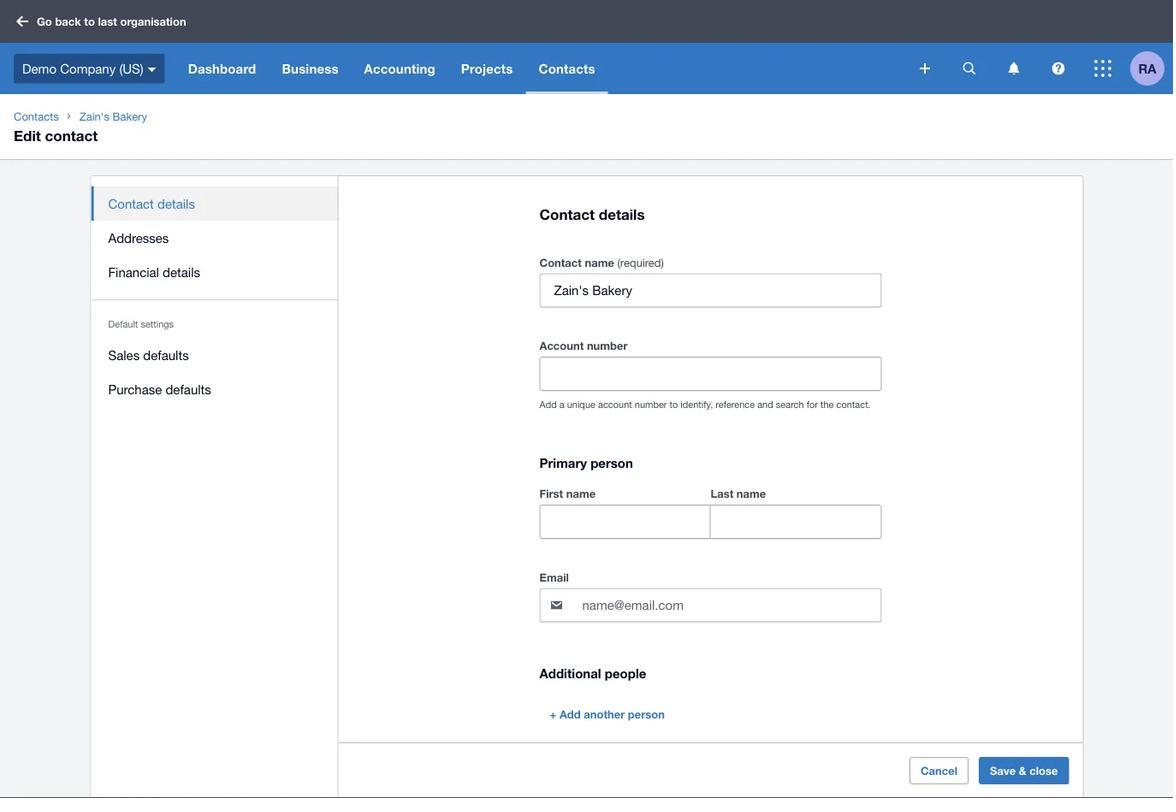 Task type: locate. For each thing, give the bounding box(es) containing it.
1 vertical spatial to
[[670, 399, 678, 411]]

account
[[598, 399, 632, 411]]

+ add another person
[[550, 708, 665, 722]]

projects button
[[448, 43, 526, 94]]

defaults down sales defaults link
[[166, 382, 211, 397]]

contact inside menu
[[108, 196, 154, 211]]

first
[[540, 488, 563, 501]]

name left the (required)
[[585, 256, 614, 269]]

1 vertical spatial add
[[560, 708, 581, 722]]

1 vertical spatial contacts
[[14, 110, 59, 123]]

defaults down settings
[[143, 348, 189, 362]]

details inside financial details link
[[163, 264, 200, 279]]

banner containing dashboard
[[0, 0, 1174, 94]]

accounting button
[[351, 43, 448, 94]]

a
[[560, 399, 565, 411]]

go
[[37, 15, 52, 28]]

+
[[550, 708, 557, 722]]

contacts
[[539, 61, 595, 76], [14, 110, 59, 123]]

accounting
[[364, 61, 435, 76]]

contact details up the addresses
[[108, 196, 195, 211]]

contact details up the contact name (required)
[[540, 206, 645, 223]]

name right first
[[566, 488, 596, 501]]

1 vertical spatial defaults
[[166, 382, 211, 397]]

group containing first name
[[540, 484, 882, 539]]

identify,
[[681, 399, 713, 411]]

svg image
[[1009, 62, 1020, 75], [148, 67, 156, 72]]

contact
[[108, 196, 154, 211], [540, 206, 595, 223], [540, 256, 582, 269]]

to inside "banner"
[[84, 15, 95, 28]]

to left last
[[84, 15, 95, 28]]

1 horizontal spatial add
[[560, 708, 581, 722]]

financial details link
[[91, 255, 339, 289]]

0 vertical spatial defaults
[[143, 348, 189, 362]]

default
[[108, 319, 138, 330]]

navigation
[[175, 43, 908, 94]]

name for contact
[[585, 256, 614, 269]]

details
[[158, 196, 195, 211], [599, 206, 645, 223], [163, 264, 200, 279]]

save
[[990, 764, 1016, 778]]

to left identify,
[[670, 399, 678, 411]]

dashboard
[[188, 61, 256, 76]]

contacts inside 'dropdown button'
[[539, 61, 595, 76]]

unique
[[567, 399, 596, 411]]

0 horizontal spatial contacts
[[14, 110, 59, 123]]

addresses link
[[91, 221, 339, 255]]

0 horizontal spatial add
[[540, 399, 557, 411]]

add
[[540, 399, 557, 411], [560, 708, 581, 722]]

contact
[[45, 127, 98, 144]]

menu containing contact details
[[91, 176, 339, 417]]

sales
[[108, 348, 140, 362]]

financial details
[[108, 264, 200, 279]]

purchase defaults link
[[91, 372, 339, 407]]

1 vertical spatial person
[[628, 708, 665, 722]]

last
[[711, 488, 734, 501]]

search
[[776, 399, 804, 411]]

1 horizontal spatial svg image
[[1009, 62, 1020, 75]]

add inside button
[[560, 708, 581, 722]]

contact up the addresses
[[108, 196, 154, 211]]

addresses
[[108, 230, 169, 245]]

details inside "contact details" link
[[158, 196, 195, 211]]

sales defaults
[[108, 348, 189, 362]]

ra button
[[1131, 43, 1174, 94]]

first name
[[540, 488, 596, 501]]

(required)
[[618, 256, 664, 269]]

contact details
[[108, 196, 195, 211], [540, 206, 645, 223]]

Last name field
[[711, 506, 881, 539]]

business
[[282, 61, 339, 76]]

0 horizontal spatial to
[[84, 15, 95, 28]]

person right primary
[[591, 456, 633, 471]]

0 vertical spatial number
[[587, 340, 628, 353]]

add left the a
[[540, 399, 557, 411]]

details up the (required)
[[599, 206, 645, 223]]

details down 'addresses' link at the top of page
[[163, 264, 200, 279]]

number
[[587, 340, 628, 353], [635, 399, 667, 411]]

defaults
[[143, 348, 189, 362], [166, 382, 211, 397]]

defaults for purchase defaults
[[166, 382, 211, 397]]

contacts right projects dropdown button
[[539, 61, 595, 76]]

name
[[585, 256, 614, 269], [566, 488, 596, 501], [737, 488, 766, 501]]

save & close button
[[979, 758, 1070, 785]]

1 horizontal spatial to
[[670, 399, 678, 411]]

demo
[[22, 61, 57, 76]]

menu
[[91, 176, 339, 417]]

settings
[[141, 319, 174, 330]]

add a unique account number to identify, reference and search for the contact.
[[540, 399, 871, 411]]

contacts up edit
[[14, 110, 59, 123]]

details up the addresses
[[158, 196, 195, 211]]

account number
[[540, 340, 628, 353]]

additional people
[[540, 667, 647, 682]]

1 vertical spatial number
[[635, 399, 667, 411]]

for
[[807, 399, 818, 411]]

svg image
[[16, 16, 28, 27], [1095, 60, 1112, 77], [963, 62, 976, 75], [1052, 62, 1065, 75], [920, 63, 930, 74]]

0 horizontal spatial contact details
[[108, 196, 195, 211]]

1 horizontal spatial contact details
[[540, 206, 645, 223]]

0 vertical spatial contacts
[[539, 61, 595, 76]]

reference
[[716, 399, 755, 411]]

contacts button
[[526, 43, 608, 94]]

another
[[584, 708, 625, 722]]

sales defaults link
[[91, 338, 339, 372]]

the
[[821, 399, 834, 411]]

name right last
[[737, 488, 766, 501]]

to
[[84, 15, 95, 28], [670, 399, 678, 411]]

person right another
[[628, 708, 665, 722]]

0 vertical spatial to
[[84, 15, 95, 28]]

defaults for sales defaults
[[143, 348, 189, 362]]

0 vertical spatial person
[[591, 456, 633, 471]]

person
[[591, 456, 633, 471], [628, 708, 665, 722]]

banner
[[0, 0, 1174, 94]]

1 horizontal spatial contacts
[[539, 61, 595, 76]]

0 horizontal spatial svg image
[[148, 67, 156, 72]]

add right +
[[560, 708, 581, 722]]

projects
[[461, 61, 513, 76]]

contact.
[[837, 399, 871, 411]]

group
[[540, 484, 882, 539]]



Task type: describe. For each thing, give the bounding box(es) containing it.
bakery
[[113, 110, 147, 123]]

email
[[540, 571, 569, 584]]

0 horizontal spatial number
[[587, 340, 628, 353]]

person inside button
[[628, 708, 665, 722]]

contact name (required)
[[540, 256, 664, 269]]

name for first
[[566, 488, 596, 501]]

contacts for contacts link
[[14, 110, 59, 123]]

name for last
[[737, 488, 766, 501]]

contacts link
[[7, 108, 66, 125]]

cancel
[[921, 764, 958, 778]]

zain's bakery link
[[73, 108, 154, 125]]

contact details inside menu
[[108, 196, 195, 211]]

dashboard link
[[175, 43, 269, 94]]

0 vertical spatial add
[[540, 399, 557, 411]]

save & close
[[990, 764, 1058, 778]]

details for financial details link
[[163, 264, 200, 279]]

default settings
[[108, 319, 174, 330]]

additional
[[540, 667, 601, 682]]

purchase
[[108, 382, 162, 397]]

navigation containing dashboard
[[175, 43, 908, 94]]

last
[[98, 15, 117, 28]]

go back to last organisation link
[[10, 6, 197, 37]]

primary
[[540, 456, 587, 471]]

account
[[540, 340, 584, 353]]

business button
[[269, 43, 351, 94]]

primary person
[[540, 456, 633, 471]]

financial
[[108, 264, 159, 279]]

zain's
[[79, 110, 109, 123]]

svg image inside demo company (us) popup button
[[148, 67, 156, 72]]

Email text field
[[581, 590, 881, 622]]

company
[[60, 61, 116, 76]]

demo company (us)
[[22, 61, 144, 76]]

back
[[55, 15, 81, 28]]

contact up the contact name (required)
[[540, 206, 595, 223]]

1 horizontal spatial number
[[635, 399, 667, 411]]

and
[[758, 399, 774, 411]]

people
[[605, 667, 647, 682]]

+ add another person button
[[540, 702, 675, 729]]

svg image inside go back to last organisation link
[[16, 16, 28, 27]]

edit contact
[[14, 127, 98, 144]]

purchase defaults
[[108, 382, 211, 397]]

cancel button
[[910, 758, 969, 785]]

details for "contact details" link
[[158, 196, 195, 211]]

last name
[[711, 488, 766, 501]]

ra
[[1139, 61, 1157, 76]]

contacts for contacts 'dropdown button'
[[539, 61, 595, 76]]

zain's bakery
[[79, 110, 147, 123]]

Account number field
[[541, 358, 881, 391]]

organisation
[[120, 15, 186, 28]]

First name field
[[541, 506, 710, 539]]

close
[[1030, 764, 1058, 778]]

contact left the (required)
[[540, 256, 582, 269]]

go back to last organisation
[[37, 15, 186, 28]]

(us)
[[119, 61, 144, 76]]

&
[[1019, 764, 1027, 778]]

contact details link
[[91, 187, 339, 221]]

edit
[[14, 127, 41, 144]]

demo company (us) button
[[0, 43, 175, 94]]

A business or person's name field
[[541, 275, 881, 307]]



Task type: vqa. For each thing, say whether or not it's contained in the screenshot.
the Go back to last organisation
yes



